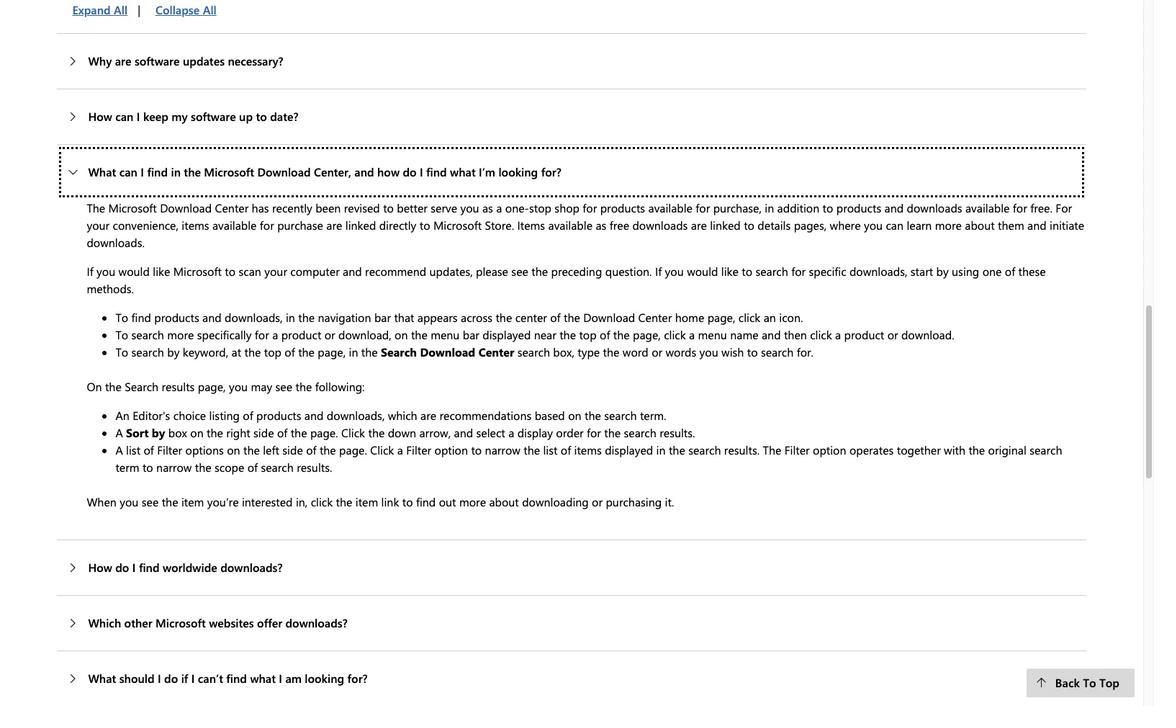 Task type: locate. For each thing, give the bounding box(es) containing it.
1 horizontal spatial do
[[164, 670, 178, 686]]

download up recently
[[258, 164, 311, 179]]

how
[[378, 164, 400, 179]]

products inside an editor's choice listing of products and downloads, which are recommendations based on the search term. a sort by box on the right side of the page. click the down arrow, and select a display order for the search results. a list of filter options on the left side of the page. click a filter option to narrow the list of items displayed in the search results. the filter option operates together with the original search term to narrow the scope of search results.
[[257, 407, 301, 423]]

0 vertical spatial about
[[966, 217, 995, 232]]

1 vertical spatial what
[[250, 670, 276, 686]]

on inside the "to find products and downloads, in the navigation bar that appears across the center of the download center home page, click an icon. to search more specifically for a product or download, on the menu bar displayed near the top of the page, click a menu name and then click a product or download. to search by keyword, at the top of the page, in the search download center search box, type the word or words you wish to search for."
[[395, 327, 408, 342]]

1 horizontal spatial as
[[596, 217, 607, 232]]

menu up 'wish'
[[698, 327, 727, 342]]

1 horizontal spatial product
[[845, 327, 885, 342]]

items
[[518, 217, 545, 232]]

box,
[[554, 344, 575, 359]]

what can i find in the microsoft download center, and how do i find what i'm looking for?
[[88, 164, 562, 179]]

you right where
[[864, 217, 883, 232]]

for
[[583, 200, 597, 215], [696, 200, 711, 215], [1014, 200, 1028, 215], [260, 217, 274, 232], [792, 263, 806, 279], [255, 327, 269, 342], [587, 425, 601, 440]]

a down an
[[116, 425, 123, 440]]

for right specifically
[[255, 327, 269, 342]]

which
[[388, 407, 418, 423]]

narrow down box
[[156, 459, 192, 474]]

displayed down center
[[483, 327, 531, 342]]

find left worldwide
[[139, 560, 160, 575]]

2 if from the left
[[656, 263, 662, 279]]

of right at
[[285, 344, 295, 359]]

2 horizontal spatial downloads,
[[850, 263, 908, 279]]

1 horizontal spatial looking
[[499, 164, 538, 179]]

2 product from the left
[[845, 327, 885, 342]]

your
[[87, 217, 110, 232], [265, 263, 287, 279]]

do right 'how'
[[403, 164, 417, 179]]

looking right i'm
[[499, 164, 538, 179]]

1 option from the left
[[435, 442, 468, 457]]

items down order
[[575, 442, 602, 457]]

software inside dropdown button
[[135, 53, 180, 68]]

near
[[534, 327, 557, 342]]

0 vertical spatial more
[[936, 217, 962, 232]]

2 horizontal spatial more
[[936, 217, 962, 232]]

0 horizontal spatial list
[[126, 442, 141, 457]]

0 vertical spatial page.
[[310, 425, 338, 440]]

1 horizontal spatial like
[[722, 263, 739, 279]]

linked down revised
[[346, 217, 376, 232]]

2 item from the left
[[356, 494, 378, 509]]

software left updates
[[135, 53, 180, 68]]

1 vertical spatial your
[[265, 263, 287, 279]]

learn
[[907, 217, 933, 232]]

microsoft right other
[[156, 615, 206, 630]]

1 a from the top
[[116, 425, 123, 440]]

center inside the microsoft download center has recently been revised to better serve you as a one-stop shop for products available for purchase, in addition to products and downloads available for free. for your convenience, items available for purchase are linked directly to microsoft store. items available as free downloads are linked to details pages, where you can learn more about them and initiate downloads.
[[215, 200, 249, 215]]

what
[[450, 164, 476, 179], [250, 670, 276, 686]]

can up convenience,
[[119, 164, 138, 179]]

option
[[435, 442, 468, 457], [813, 442, 847, 457]]

microsoft up has
[[204, 164, 254, 179]]

more
[[936, 217, 962, 232], [167, 327, 194, 342], [460, 494, 486, 509]]

page, up "listing"
[[198, 379, 226, 394]]

of right scope
[[248, 459, 258, 474]]

2 a from the top
[[116, 442, 123, 457]]

what for what can i find in the microsoft download center, and how do i find what i'm looking for?
[[88, 164, 116, 179]]

arrow,
[[420, 425, 451, 440]]

what for what should i do if i can't find what i am looking for?
[[88, 670, 116, 686]]

1 how from the top
[[88, 109, 112, 124]]

more right the out
[[460, 494, 486, 509]]

in
[[171, 164, 181, 179], [765, 200, 775, 215], [286, 310, 295, 325], [349, 344, 358, 359], [657, 442, 666, 457]]

by inside an editor's choice listing of products and downloads, which are recommendations based on the search term. a sort by box on the right side of the page. click the down arrow, and select a display order for the search results. a list of filter options on the left side of the page. click a filter option to narrow the list of items displayed in the search results. the filter option operates together with the original search term to narrow the scope of search results.
[[152, 425, 165, 440]]

question.
[[606, 263, 652, 279]]

1 horizontal spatial downloads?
[[286, 615, 348, 630]]

1 horizontal spatial more
[[460, 494, 486, 509]]

for inside if you would like microsoft to scan your computer and recommend updates, please see the preceding question. if you would like to search for specific downloads, start by using one of these methods.
[[792, 263, 806, 279]]

purchase,
[[714, 200, 762, 215]]

1 vertical spatial displayed
[[605, 442, 654, 457]]

click
[[739, 310, 761, 325], [664, 327, 686, 342], [811, 327, 833, 342], [311, 494, 333, 509]]

downloads? inside dropdown button
[[286, 615, 348, 630]]

for?
[[541, 164, 562, 179], [348, 670, 368, 686]]

product
[[281, 327, 322, 342], [845, 327, 885, 342]]

search inside the "to find products and downloads, in the navigation bar that appears across the center of the download center home page, click an icon. to search more specifically for a product or download, on the menu bar displayed near the top of the page, click a menu name and then click a product or download. to search by keyword, at the top of the page, in the search download center search box, type the word or words you wish to search for."
[[381, 344, 417, 359]]

how down why
[[88, 109, 112, 124]]

the
[[184, 164, 201, 179], [532, 263, 548, 279], [298, 310, 315, 325], [496, 310, 512, 325], [564, 310, 581, 325], [411, 327, 428, 342], [560, 327, 576, 342], [614, 327, 630, 342], [245, 344, 261, 359], [298, 344, 315, 359], [362, 344, 378, 359], [603, 344, 620, 359], [105, 379, 122, 394], [296, 379, 312, 394], [585, 407, 601, 423], [207, 425, 223, 440], [291, 425, 307, 440], [368, 425, 385, 440], [605, 425, 621, 440], [244, 442, 260, 457], [320, 442, 336, 457], [524, 442, 540, 457], [669, 442, 686, 457], [969, 442, 986, 457], [195, 459, 212, 474], [162, 494, 178, 509], [336, 494, 353, 509]]

center
[[215, 200, 249, 215], [639, 310, 672, 325], [479, 344, 515, 359]]

may
[[251, 379, 272, 394]]

what should i do if i can't find what i am looking for? button
[[57, 651, 1087, 706]]

for down has
[[260, 217, 274, 232]]

software
[[135, 53, 180, 68], [191, 109, 236, 124]]

how
[[88, 109, 112, 124], [88, 560, 112, 575]]

0 horizontal spatial looking
[[305, 670, 344, 686]]

0 horizontal spatial what
[[250, 670, 276, 686]]

1 all from the left
[[114, 2, 128, 17]]

search
[[381, 344, 417, 359], [125, 379, 159, 394]]

2 vertical spatial by
[[152, 425, 165, 440]]

0 vertical spatial do
[[403, 164, 417, 179]]

1 vertical spatial what
[[88, 670, 116, 686]]

all for expand all
[[114, 2, 128, 17]]

for inside an editor's choice listing of products and downloads, which are recommendations based on the search term. a sort by box on the right side of the page. click the down arrow, and select a display order for the search results. a list of filter options on the left side of the page. click a filter option to narrow the list of items displayed in the search results. the filter option operates together with the original search term to narrow the scope of search results.
[[587, 425, 601, 440]]

find inside dropdown button
[[226, 670, 247, 686]]

0 horizontal spatial see
[[142, 494, 159, 509]]

0 horizontal spatial as
[[483, 200, 493, 215]]

all for collapse all
[[203, 2, 217, 17]]

0 vertical spatial results.
[[660, 425, 696, 440]]

i
[[137, 109, 140, 124], [141, 164, 144, 179], [420, 164, 423, 179], [132, 560, 136, 575], [158, 670, 161, 686], [191, 670, 195, 686], [279, 670, 282, 686]]

and
[[355, 164, 374, 179], [885, 200, 904, 215], [1028, 217, 1047, 232], [343, 263, 362, 279], [203, 310, 222, 325], [762, 327, 781, 342], [305, 407, 324, 423], [454, 425, 473, 440]]

page, up word
[[633, 327, 661, 342]]

displayed down term.
[[605, 442, 654, 457]]

on
[[395, 327, 408, 342], [569, 407, 582, 423], [190, 425, 204, 440], [227, 442, 240, 457]]

1 horizontal spatial your
[[265, 263, 287, 279]]

i right 'should'
[[158, 670, 161, 686]]

1 horizontal spatial would
[[687, 263, 719, 279]]

downloads, inside if you would like microsoft to scan your computer and recommend updates, please see the preceding question. if you would like to search for specific downloads, start by using one of these methods.
[[850, 263, 908, 279]]

center left has
[[215, 200, 249, 215]]

1 vertical spatial see
[[276, 379, 293, 394]]

search up editor's
[[125, 379, 159, 394]]

downloads, left start
[[850, 263, 908, 279]]

for left 'purchase,'
[[696, 200, 711, 215]]

and inside dropdown button
[[355, 164, 374, 179]]

2 vertical spatial do
[[164, 670, 178, 686]]

2 how from the top
[[88, 560, 112, 575]]

menu down appears
[[431, 327, 460, 342]]

do left the if
[[164, 670, 178, 686]]

1 horizontal spatial linked
[[710, 217, 741, 232]]

keyword,
[[183, 344, 229, 359]]

all left |
[[114, 2, 128, 17]]

more inside the "to find products and downloads, in the navigation bar that appears across the center of the download center home page, click an icon. to search more specifically for a product or download, on the menu bar displayed near the top of the page, click a menu name and then click a product or download. to search by keyword, at the top of the page, in the search download center search box, type the word or words you wish to search for."
[[167, 327, 194, 342]]

an editor's choice listing of products and downloads, which are recommendations based on the search term. a sort by box on the right side of the page. click the down arrow, and select a display order for the search results. a list of filter options on the left side of the page. click a filter option to narrow the list of items displayed in the search results. the filter option operates together with the original search term to narrow the scope of search results.
[[116, 407, 1063, 474]]

your right scan
[[265, 263, 287, 279]]

narrow down select
[[485, 442, 521, 457]]

how inside dropdown button
[[88, 109, 112, 124]]

do
[[403, 164, 417, 179], [115, 560, 129, 575], [164, 670, 178, 686]]

1 vertical spatial software
[[191, 109, 236, 124]]

in down "my"
[[171, 164, 181, 179]]

1 vertical spatial downloads,
[[225, 310, 283, 325]]

0 horizontal spatial product
[[281, 327, 322, 342]]

1 filter from the left
[[157, 442, 182, 457]]

as
[[483, 200, 493, 215], [596, 217, 607, 232]]

download down appears
[[420, 344, 476, 359]]

2 all from the left
[[203, 2, 217, 17]]

find up convenience,
[[147, 164, 168, 179]]

products up keyword,
[[154, 310, 199, 325]]

order
[[556, 425, 584, 440]]

i inside dropdown button
[[132, 560, 136, 575]]

click
[[342, 425, 365, 440], [371, 442, 394, 457]]

1 vertical spatial click
[[371, 442, 394, 457]]

display
[[518, 425, 553, 440]]

in inside an editor's choice listing of products and downloads, which are recommendations based on the search term. a sort by box on the right side of the page. click the down arrow, and select a display order for the search results. a list of filter options on the left side of the page. click a filter option to narrow the list of items displayed in the search results. the filter option operates together with the original search term to narrow the scope of search results.
[[657, 442, 666, 457]]

0 vertical spatial displayed
[[483, 327, 531, 342]]

1 horizontal spatial center
[[479, 344, 515, 359]]

by inside the "to find products and downloads, in the navigation bar that appears across the center of the download center home page, click an icon. to search more specifically for a product or download, on the menu bar displayed near the top of the page, click a menu name and then click a product or download. to search by keyword, at the top of the page, in the search download center search box, type the word or words you wish to search for."
[[167, 344, 180, 359]]

1 horizontal spatial what
[[450, 164, 476, 179]]

1 vertical spatial do
[[115, 560, 129, 575]]

what inside dropdown button
[[88, 670, 116, 686]]

by
[[937, 263, 949, 279], [167, 344, 180, 359], [152, 425, 165, 440]]

0 horizontal spatial option
[[435, 442, 468, 457]]

1 horizontal spatial about
[[966, 217, 995, 232]]

1 horizontal spatial by
[[167, 344, 180, 359]]

downloads, inside the "to find products and downloads, in the navigation bar that appears across the center of the download center home page, click an icon. to search more specifically for a product or download, on the menu bar displayed near the top of the page, click a menu name and then click a product or download. to search by keyword, at the top of the page, in the search download center search box, type the word or words you wish to search for."
[[225, 310, 283, 325]]

click down the 'following:'
[[342, 425, 365, 440]]

downloads
[[907, 200, 963, 215], [633, 217, 688, 232]]

see right the please
[[512, 263, 529, 279]]

do inside dropdown button
[[164, 670, 178, 686]]

2 horizontal spatial filter
[[785, 442, 810, 457]]

0 vertical spatial narrow
[[485, 442, 521, 457]]

you're
[[207, 494, 239, 509]]

up
[[239, 109, 253, 124]]

0 horizontal spatial top
[[264, 344, 282, 359]]

recently
[[272, 200, 312, 215]]

downloads? inside dropdown button
[[221, 560, 283, 575]]

free
[[610, 217, 630, 232]]

0 vertical spatial top
[[580, 327, 597, 342]]

2 menu from the left
[[698, 327, 727, 342]]

0 horizontal spatial center
[[215, 200, 249, 215]]

2 horizontal spatial by
[[937, 263, 949, 279]]

downloads? up offer
[[221, 560, 283, 575]]

menu
[[431, 327, 460, 342], [698, 327, 727, 342]]

of right left
[[306, 442, 317, 457]]

on down choice
[[190, 425, 204, 440]]

center down across
[[479, 344, 515, 359]]

1 horizontal spatial if
[[656, 263, 662, 279]]

1 if from the left
[[87, 263, 93, 279]]

i up other
[[132, 560, 136, 575]]

1 horizontal spatial option
[[813, 442, 847, 457]]

software left up
[[191, 109, 236, 124]]

microsoft inside the which other microsoft websites offer downloads? dropdown button
[[156, 615, 206, 630]]

recommend
[[365, 263, 427, 279]]

downloads, up specifically
[[225, 310, 283, 325]]

left
[[263, 442, 279, 457]]

to inside the "to find products and downloads, in the navigation bar that appears across the center of the download center home page, click an icon. to search more specifically for a product or download, on the menu bar displayed near the top of the page, click a menu name and then click a product or download. to search by keyword, at the top of the page, in the search download center search box, type the word or words you wish to search for."
[[748, 344, 758, 359]]

1 horizontal spatial all
[[203, 2, 217, 17]]

a
[[116, 425, 123, 440], [116, 442, 123, 457]]

0 horizontal spatial like
[[153, 263, 170, 279]]

0 vertical spatial what
[[450, 164, 476, 179]]

if right question.
[[656, 263, 662, 279]]

start
[[911, 263, 934, 279]]

1 what from the top
[[88, 164, 116, 179]]

for? inside what can i find in the microsoft download center, and how do i find what i'm looking for? dropdown button
[[541, 164, 562, 179]]

1 vertical spatial center
[[639, 310, 672, 325]]

to down name
[[748, 344, 758, 359]]

of down sort
[[144, 442, 154, 457]]

download up convenience,
[[160, 200, 212, 215]]

more right the learn
[[936, 217, 962, 232]]

collapse all button
[[140, 0, 227, 24]]

how inside dropdown button
[[88, 560, 112, 575]]

how can i keep my software up to date? button
[[57, 89, 1087, 144]]

the inside if you would like microsoft to scan your computer and recommend updates, please see the preceding question. if you would like to search for specific downloads, start by using one of these methods.
[[532, 263, 548, 279]]

software inside dropdown button
[[191, 109, 236, 124]]

see inside if you would like microsoft to scan your computer and recommend updates, please see the preceding question. if you would like to search for specific downloads, start by using one of these methods.
[[512, 263, 529, 279]]

0 vertical spatial a
[[116, 425, 123, 440]]

a inside the microsoft download center has recently been revised to better serve you as a one-stop shop for products available for purchase, in addition to products and downloads available for free. for your convenience, items available for purchase are linked directly to microsoft store. items available as free downloads are linked to details pages, where you can learn more about them and initiate downloads.
[[497, 200, 502, 215]]

for? up 'stop'
[[541, 164, 562, 179]]

0 vertical spatial what
[[88, 164, 116, 179]]

0 horizontal spatial if
[[87, 263, 93, 279]]

expand all button
[[57, 0, 138, 24]]

like
[[153, 263, 170, 279], [722, 263, 739, 279]]

your inside if you would like microsoft to scan your computer and recommend updates, please see the preceding question. if you would like to search for specific downloads, start by using one of these methods.
[[265, 263, 287, 279]]

2 what from the top
[[88, 670, 116, 686]]

of inside if you would like microsoft to scan your computer and recommend updates, please see the preceding question. if you would like to search for specific downloads, start by using one of these methods.
[[1006, 263, 1016, 279]]

as left free
[[596, 217, 607, 232]]

0 horizontal spatial downloads,
[[225, 310, 283, 325]]

as up store.
[[483, 200, 493, 215]]

to inside how can i keep my software up to date? dropdown button
[[256, 109, 267, 124]]

page. up when you see the item you're interested in, click the item link to find out more about downloading or purchasing it. in the bottom of the page
[[339, 442, 367, 457]]

link
[[382, 494, 399, 509]]

2 vertical spatial can
[[886, 217, 904, 232]]

items
[[182, 217, 209, 232], [575, 442, 602, 457]]

would up home
[[687, 263, 719, 279]]

1 horizontal spatial side
[[283, 442, 303, 457]]

item left you're
[[181, 494, 204, 509]]

for? right am
[[348, 670, 368, 686]]

1 vertical spatial how
[[88, 560, 112, 575]]

it.
[[665, 494, 675, 509]]

0 horizontal spatial menu
[[431, 327, 460, 342]]

do up other
[[115, 560, 129, 575]]

would
[[119, 263, 150, 279], [687, 263, 719, 279]]

2 vertical spatial more
[[460, 494, 486, 509]]

0 vertical spatial see
[[512, 263, 529, 279]]

1 horizontal spatial downloads,
[[327, 407, 385, 423]]

center,
[[314, 164, 351, 179]]

to
[[256, 109, 267, 124], [383, 200, 394, 215], [823, 200, 834, 215], [420, 217, 430, 232], [744, 217, 755, 232], [225, 263, 236, 279], [742, 263, 753, 279], [748, 344, 758, 359], [471, 442, 482, 457], [143, 459, 153, 474], [403, 494, 413, 509]]

0 vertical spatial the
[[87, 200, 105, 215]]

when you see the item you're interested in, click the item link to find out more about downloading or purchasing it.
[[87, 494, 675, 509]]

0 horizontal spatial linked
[[346, 217, 376, 232]]

in inside what can i find in the microsoft download center, and how do i find what i'm looking for? dropdown button
[[171, 164, 181, 179]]

2 vertical spatial see
[[142, 494, 159, 509]]

find inside the "to find products and downloads, in the navigation bar that appears across the center of the download center home page, click an icon. to search more specifically for a product or download, on the menu bar displayed near the top of the page, click a menu name and then click a product or download. to search by keyword, at the top of the page, in the search download center search box, type the word or words you wish to search for."
[[132, 310, 151, 325]]

1 vertical spatial can
[[119, 164, 138, 179]]

what inside dropdown button
[[88, 164, 116, 179]]

1 vertical spatial side
[[283, 442, 303, 457]]

to find products and downloads, in the navigation bar that appears across the center of the download center home page, click an icon. to search more specifically for a product or download, on the menu bar displayed near the top of the page, click a menu name and then click a product or download. to search by keyword, at the top of the page, in the search download center search box, type the word or words you wish to search for.
[[116, 310, 955, 359]]

navigation
[[318, 310, 371, 325]]

original
[[989, 442, 1027, 457]]

1 horizontal spatial menu
[[698, 327, 727, 342]]

details
[[758, 217, 791, 232]]

2 horizontal spatial do
[[403, 164, 417, 179]]

collapse
[[156, 2, 200, 17]]

you inside the "to find products and downloads, in the navigation bar that appears across the center of the download center home page, click an icon. to search more specifically for a product or download, on the menu bar displayed near the top of the page, click a menu name and then click a product or download. to search by keyword, at the top of the page, in the search download center search box, type the word or words you wish to search for."
[[700, 344, 719, 359]]

option left 'operates'
[[813, 442, 847, 457]]

1 horizontal spatial page.
[[339, 442, 367, 457]]

can left the learn
[[886, 217, 904, 232]]

2 like from the left
[[722, 263, 739, 279]]

1 vertical spatial for?
[[348, 670, 368, 686]]

downloads up the learn
[[907, 200, 963, 215]]

0 horizontal spatial item
[[181, 494, 204, 509]]

convenience,
[[113, 217, 179, 232]]

see
[[512, 263, 529, 279], [276, 379, 293, 394], [142, 494, 159, 509]]

0 horizontal spatial page.
[[310, 425, 338, 440]]

what left i'm
[[450, 164, 476, 179]]

pages,
[[794, 217, 827, 232]]

recommendations
[[440, 407, 532, 423]]

see right "may"
[[276, 379, 293, 394]]

on down that
[[395, 327, 408, 342]]

2 filter from the left
[[406, 442, 432, 457]]

group
[[57, 0, 227, 24]]

scope
[[215, 459, 244, 474]]

0 vertical spatial downloads?
[[221, 560, 283, 575]]

how for how can i keep my software up to date?
[[88, 109, 112, 124]]

has
[[252, 200, 269, 215]]

0 vertical spatial your
[[87, 217, 110, 232]]

1 vertical spatial top
[[264, 344, 282, 359]]

1 vertical spatial a
[[116, 442, 123, 457]]

1 horizontal spatial for?
[[541, 164, 562, 179]]

or left download.
[[888, 327, 899, 342]]

your up downloads.
[[87, 217, 110, 232]]

0 vertical spatial downloads
[[907, 200, 963, 215]]

can left keep
[[115, 109, 134, 124]]

0 horizontal spatial filter
[[157, 442, 182, 457]]

top up 'type'
[[580, 327, 597, 342]]

at
[[232, 344, 241, 359]]

microsoft up convenience,
[[108, 200, 157, 215]]

for inside the "to find products and downloads, in the navigation bar that appears across the center of the download center home page, click an icon. to search more specifically for a product or download, on the menu bar displayed near the top of the page, click a menu name and then click a product or download. to search by keyword, at the top of the page, in the search download center search box, type the word or words you wish to search for."
[[255, 327, 269, 342]]

0 horizontal spatial by
[[152, 425, 165, 440]]

of
[[1006, 263, 1016, 279], [551, 310, 561, 325], [600, 327, 610, 342], [285, 344, 295, 359], [243, 407, 253, 423], [277, 425, 288, 440], [144, 442, 154, 457], [306, 442, 317, 457], [561, 442, 571, 457], [248, 459, 258, 474]]

products down "may"
[[257, 407, 301, 423]]

side right left
[[283, 442, 303, 457]]

you left 'wish'
[[700, 344, 719, 359]]

item
[[181, 494, 204, 509], [356, 494, 378, 509]]

click down 'down'
[[371, 442, 394, 457]]

0 vertical spatial side
[[254, 425, 274, 440]]

revised
[[344, 200, 380, 215]]

downloads?
[[221, 560, 283, 575], [286, 615, 348, 630]]

1 horizontal spatial software
[[191, 109, 236, 124]]

1 list from the left
[[126, 442, 141, 457]]

or
[[325, 327, 335, 342], [888, 327, 899, 342], [652, 344, 663, 359], [592, 494, 603, 509]]

1 horizontal spatial see
[[276, 379, 293, 394]]

i right 'how'
[[420, 164, 423, 179]]

available down shop
[[549, 217, 593, 232]]

2 horizontal spatial center
[[639, 310, 672, 325]]

1 would from the left
[[119, 263, 150, 279]]

find
[[147, 164, 168, 179], [427, 164, 447, 179], [132, 310, 151, 325], [416, 494, 436, 509], [139, 560, 160, 575], [226, 670, 247, 686]]

displayed inside an editor's choice listing of products and downloads, which are recommendations based on the search term. a sort by box on the right side of the page. click the down arrow, and select a display order for the search results. a list of filter options on the left side of the page. click a filter option to narrow the list of items displayed in the search results. the filter option operates together with the original search term to narrow the scope of search results.
[[605, 442, 654, 457]]

by inside if you would like microsoft to scan your computer and recommend updates, please see the preceding question. if you would like to search for specific downloads, start by using one of these methods.
[[937, 263, 949, 279]]

1 vertical spatial narrow
[[156, 459, 192, 474]]

downloads,
[[850, 263, 908, 279], [225, 310, 283, 325], [327, 407, 385, 423]]



Task type: vqa. For each thing, say whether or not it's contained in the screenshot.
computer.
no



Task type: describe. For each thing, give the bounding box(es) containing it.
1 item from the left
[[181, 494, 204, 509]]

following:
[[315, 379, 365, 394]]

appears
[[418, 310, 458, 325]]

i'm
[[479, 164, 496, 179]]

that
[[394, 310, 415, 325]]

why
[[88, 53, 112, 68]]

microsoft inside if you would like microsoft to scan your computer and recommend updates, please see the preceding question. if you would like to search for specific downloads, start by using one of these methods.
[[173, 263, 222, 279]]

i left am
[[279, 670, 282, 686]]

download inside the microsoft download center has recently been revised to better serve you as a one-stop shop for products available for purchase, in addition to products and downloads available for free. for your convenience, items available for purchase are linked directly to microsoft store. items available as free downloads are linked to details pages, where you can learn more about them and initiate downloads.
[[160, 200, 212, 215]]

to down select
[[471, 442, 482, 457]]

products up free
[[601, 200, 646, 215]]

how can i keep my software up to date?
[[88, 109, 299, 124]]

how do i find worldwide downloads?
[[88, 560, 283, 575]]

1 vertical spatial page.
[[339, 442, 367, 457]]

available up them
[[966, 200, 1010, 215]]

am
[[286, 670, 302, 686]]

choice
[[173, 407, 206, 423]]

necessary?
[[228, 53, 284, 68]]

can inside the microsoft download center has recently been revised to better serve you as a one-stop shop for products available for purchase, in addition to products and downloads available for free. for your convenience, items available for purchase are linked directly to microsoft store. items available as free downloads are linked to details pages, where you can learn more about them and initiate downloads.
[[886, 217, 904, 232]]

home
[[676, 310, 705, 325]]

words
[[666, 344, 697, 359]]

1 horizontal spatial results.
[[660, 425, 696, 440]]

1 linked from the left
[[346, 217, 376, 232]]

what should i do if i can't find what i am looking for?
[[88, 670, 368, 686]]

a down home
[[689, 327, 695, 342]]

page, up name
[[708, 310, 736, 325]]

term.
[[640, 407, 667, 423]]

in,
[[296, 494, 308, 509]]

free.
[[1031, 200, 1053, 215]]

websites
[[209, 615, 254, 630]]

updates,
[[430, 263, 473, 279]]

specific
[[809, 263, 847, 279]]

download,
[[339, 327, 392, 342]]

1 like from the left
[[153, 263, 170, 279]]

across
[[461, 310, 493, 325]]

sort
[[126, 425, 149, 440]]

name
[[731, 327, 759, 342]]

results
[[162, 379, 195, 394]]

1 vertical spatial results.
[[725, 442, 760, 457]]

downloads? for which other microsoft websites offer downloads?
[[286, 615, 348, 630]]

listing
[[209, 407, 240, 423]]

items inside an editor's choice listing of products and downloads, which are recommendations based on the search term. a sort by box on the right side of the page. click the down arrow, and select a display order for the search results. a list of filter options on the left side of the page. click a filter option to narrow the list of items displayed in the search results. the filter option operates together with the original search term to narrow the scope of search results.
[[575, 442, 602, 457]]

to left scan
[[225, 263, 236, 279]]

are inside an editor's choice listing of products and downloads, which are recommendations based on the search term. a sort by box on the right side of the page. click the down arrow, and select a display order for the search results. a list of filter options on the left side of the page. click a filter option to narrow the list of items displayed in the search results. the filter option operates together with the original search term to narrow the scope of search results.
[[421, 407, 437, 423]]

1 horizontal spatial top
[[580, 327, 597, 342]]

0 vertical spatial bar
[[375, 310, 391, 325]]

i up convenience,
[[141, 164, 144, 179]]

the inside dropdown button
[[184, 164, 201, 179]]

a right then
[[836, 327, 842, 342]]

find inside dropdown button
[[139, 560, 160, 575]]

2 linked from the left
[[710, 217, 741, 232]]

can for how
[[115, 109, 134, 124]]

for
[[1056, 200, 1073, 215]]

one
[[983, 263, 1002, 279]]

|
[[138, 2, 140, 17]]

to right the link
[[403, 494, 413, 509]]

items inside the microsoft download center has recently been revised to better serve you as a one-stop shop for products available for purchase, in addition to products and downloads available for free. for your convenience, items available for purchase are linked directly to microsoft store. items available as free downloads are linked to details pages, where you can learn more about them and initiate downloads.
[[182, 217, 209, 232]]

available down has
[[212, 217, 257, 232]]

based
[[535, 407, 565, 423]]

about inside the microsoft download center has recently been revised to better serve you as a one-stop shop for products available for purchase, in addition to products and downloads available for free. for your convenience, items available for purchase are linked directly to microsoft store. items available as free downloads are linked to details pages, where you can learn more about them and initiate downloads.
[[966, 217, 995, 232]]

you right serve
[[461, 200, 479, 215]]

to up name
[[742, 263, 753, 279]]

downloads, inside an editor's choice listing of products and downloads, which are recommendations based on the search term. a sort by box on the right side of the page. click the down arrow, and select a display order for the search results. a list of filter options on the left side of the page. click a filter option to narrow the list of items displayed in the search results. the filter option operates together with the original search term to narrow the scope of search results.
[[327, 407, 385, 423]]

options
[[186, 442, 224, 457]]

in down download,
[[349, 344, 358, 359]]

icon.
[[780, 310, 804, 325]]

a down 'down'
[[397, 442, 403, 457]]

back to top
[[1056, 675, 1120, 690]]

1 menu from the left
[[431, 327, 460, 342]]

of up left
[[277, 425, 288, 440]]

specifically
[[197, 327, 252, 342]]

box
[[168, 425, 187, 440]]

which other microsoft websites offer downloads?
[[88, 615, 348, 630]]

download inside dropdown button
[[258, 164, 311, 179]]

why are software updates necessary? button
[[57, 34, 1087, 88]]

you up methods.
[[97, 263, 115, 279]]

and inside if you would like microsoft to scan your computer and recommend updates, please see the preceding question. if you would like to search for specific downloads, start by using one of these methods.
[[343, 263, 362, 279]]

of down order
[[561, 442, 571, 457]]

are inside dropdown button
[[115, 53, 131, 68]]

then
[[784, 327, 807, 342]]

wish
[[722, 344, 744, 359]]

a right specifically
[[272, 327, 278, 342]]

top
[[1100, 675, 1120, 690]]

downloads.
[[87, 235, 145, 250]]

stop
[[529, 200, 552, 215]]

of up 'type'
[[600, 327, 610, 342]]

expand all
[[72, 2, 128, 17]]

you right question.
[[665, 263, 684, 279]]

for? inside 'what should i do if i can't find what i am looking for?' dropdown button
[[348, 670, 368, 686]]

a right select
[[509, 425, 515, 440]]

how do i find worldwide downloads? button
[[57, 540, 1087, 595]]

to down better
[[420, 217, 430, 232]]

these
[[1019, 263, 1046, 279]]

click right in, at bottom
[[311, 494, 333, 509]]

you right when
[[120, 494, 139, 509]]

been
[[316, 200, 341, 215]]

to up the directly
[[383, 200, 394, 215]]

the inside the microsoft download center has recently been revised to better serve you as a one-stop shop for products available for purchase, in addition to products and downloads available for free. for your convenience, items available for purchase are linked directly to microsoft store. items available as free downloads are linked to details pages, where you can learn more about them and initiate downloads.
[[87, 200, 105, 215]]

if you would like microsoft to scan your computer and recommend updates, please see the preceding question. if you would like to search for specific downloads, start by using one of these methods.
[[87, 263, 1046, 296]]

click up for.
[[811, 327, 833, 342]]

one-
[[506, 200, 529, 215]]

0 horizontal spatial results.
[[297, 459, 332, 474]]

expand
[[72, 2, 111, 17]]

looking inside dropdown button
[[499, 164, 538, 179]]

on up order
[[569, 407, 582, 423]]

3 filter from the left
[[785, 442, 810, 457]]

how for how do i find worldwide downloads?
[[88, 560, 112, 575]]

purchase
[[277, 217, 323, 232]]

do inside dropdown button
[[115, 560, 129, 575]]

which
[[88, 615, 121, 630]]

please
[[476, 263, 509, 279]]

can for what
[[119, 164, 138, 179]]

out
[[439, 494, 456, 509]]

for up them
[[1014, 200, 1028, 215]]

when
[[87, 494, 117, 509]]

1 vertical spatial search
[[125, 379, 159, 394]]

together
[[897, 442, 941, 457]]

do inside dropdown button
[[403, 164, 417, 179]]

your inside the microsoft download center has recently been revised to better serve you as a one-stop shop for products available for purchase, in addition to products and downloads available for free. for your convenience, items available for purchase are linked directly to microsoft store. items available as free downloads are linked to details pages, where you can learn more about them and initiate downloads.
[[87, 217, 110, 232]]

of up the near
[[551, 310, 561, 325]]

0 horizontal spatial side
[[254, 425, 274, 440]]

0 vertical spatial as
[[483, 200, 493, 215]]

page, up the 'following:'
[[318, 344, 346, 359]]

2 option from the left
[[813, 442, 847, 457]]

microsoft down serve
[[434, 217, 482, 232]]

click up name
[[739, 310, 761, 325]]

initiate
[[1050, 217, 1085, 232]]

2 list from the left
[[544, 442, 558, 457]]

1 product from the left
[[281, 327, 322, 342]]

i right the if
[[191, 670, 195, 686]]

shop
[[555, 200, 580, 215]]

looking inside dropdown button
[[305, 670, 344, 686]]

1 horizontal spatial bar
[[463, 327, 480, 342]]

to down 'purchase,'
[[744, 217, 755, 232]]

click up words
[[664, 327, 686, 342]]

0 horizontal spatial downloads
[[633, 217, 688, 232]]

back
[[1056, 675, 1080, 690]]

find up serve
[[427, 164, 447, 179]]

find left the out
[[416, 494, 436, 509]]

or right word
[[652, 344, 663, 359]]

editor's
[[133, 407, 170, 423]]

download up 'type'
[[584, 310, 636, 325]]

can't
[[198, 670, 223, 686]]

1 horizontal spatial narrow
[[485, 442, 521, 457]]

using
[[952, 263, 980, 279]]

group containing expand all
[[57, 0, 227, 24]]

available left 'purchase,'
[[649, 200, 693, 215]]

to up where
[[823, 200, 834, 215]]

or down navigation
[[325, 327, 335, 342]]

2 would from the left
[[687, 263, 719, 279]]

download.
[[902, 327, 955, 342]]

directly
[[379, 217, 417, 232]]

the inside an editor's choice listing of products and downloads, which are recommendations based on the search term. a sort by box on the right side of the page. click the down arrow, and select a display order for the search results. a list of filter options on the left side of the page. click a filter option to narrow the list of items displayed in the search results. the filter option operates together with the original search term to narrow the scope of search results.
[[763, 442, 782, 457]]

for.
[[797, 344, 814, 359]]

what inside dropdown button
[[450, 164, 476, 179]]

to right term
[[143, 459, 153, 474]]

microsoft inside dropdown button
[[204, 164, 254, 179]]

purchasing
[[606, 494, 662, 509]]

store.
[[485, 217, 514, 232]]

the microsoft download center has recently been revised to better serve you as a one-stop shop for products available for purchase, in addition to products and downloads available for free. for your convenience, items available for purchase are linked directly to microsoft store. items available as free downloads are linked to details pages, where you can learn more about them and initiate downloads.
[[87, 200, 1085, 250]]

0 horizontal spatial about
[[489, 494, 519, 509]]

you left "may"
[[229, 379, 248, 394]]

products inside the "to find products and downloads, in the navigation bar that appears across the center of the download center home page, click an icon. to search more specifically for a product or download, on the menu bar displayed near the top of the page, click a menu name and then click a product or download. to search by keyword, at the top of the page, in the search download center search box, type the word or words you wish to search for."
[[154, 310, 199, 325]]

keep
[[143, 109, 169, 124]]

interested
[[242, 494, 293, 509]]

of up right
[[243, 407, 253, 423]]

displayed inside the "to find products and downloads, in the navigation bar that appears across the center of the download center home page, click an icon. to search more specifically for a product or download, on the menu bar displayed near the top of the page, click a menu name and then click a product or download. to search by keyword, at the top of the page, in the search download center search box, type the word or words you wish to search for."
[[483, 327, 531, 342]]

downloads? for how do i find worldwide downloads?
[[221, 560, 283, 575]]

select
[[477, 425, 506, 440]]

which other microsoft websites offer downloads? button
[[57, 596, 1087, 650]]

on up scope
[[227, 442, 240, 457]]

if
[[181, 670, 188, 686]]

1 vertical spatial as
[[596, 217, 607, 232]]

in down 'computer'
[[286, 310, 295, 325]]

search inside if you would like microsoft to scan your computer and recommend updates, please see the preceding question. if you would like to search for specific downloads, start by using one of these methods.
[[756, 263, 789, 279]]

for right shop
[[583, 200, 597, 215]]

right
[[226, 425, 250, 440]]

with
[[945, 442, 966, 457]]

offer
[[257, 615, 282, 630]]

term
[[116, 459, 139, 474]]

products up where
[[837, 200, 882, 215]]

serve
[[431, 200, 457, 215]]

in inside the microsoft download center has recently been revised to better serve you as a one-stop shop for products available for purchase, in addition to products and downloads available for free. for your convenience, items available for purchase are linked directly to microsoft store. items available as free downloads are linked to details pages, where you can learn more about them and initiate downloads.
[[765, 200, 775, 215]]

0 horizontal spatial click
[[342, 425, 365, 440]]

more inside the microsoft download center has recently been revised to better serve you as a one-stop shop for products available for purchase, in addition to products and downloads available for free. for your convenience, items available for purchase are linked directly to microsoft store. items available as free downloads are linked to details pages, where you can learn more about them and initiate downloads.
[[936, 217, 962, 232]]

what inside dropdown button
[[250, 670, 276, 686]]

computer
[[291, 263, 340, 279]]

0 horizontal spatial narrow
[[156, 459, 192, 474]]

worldwide
[[163, 560, 217, 575]]

or left purchasing
[[592, 494, 603, 509]]

i left keep
[[137, 109, 140, 124]]



